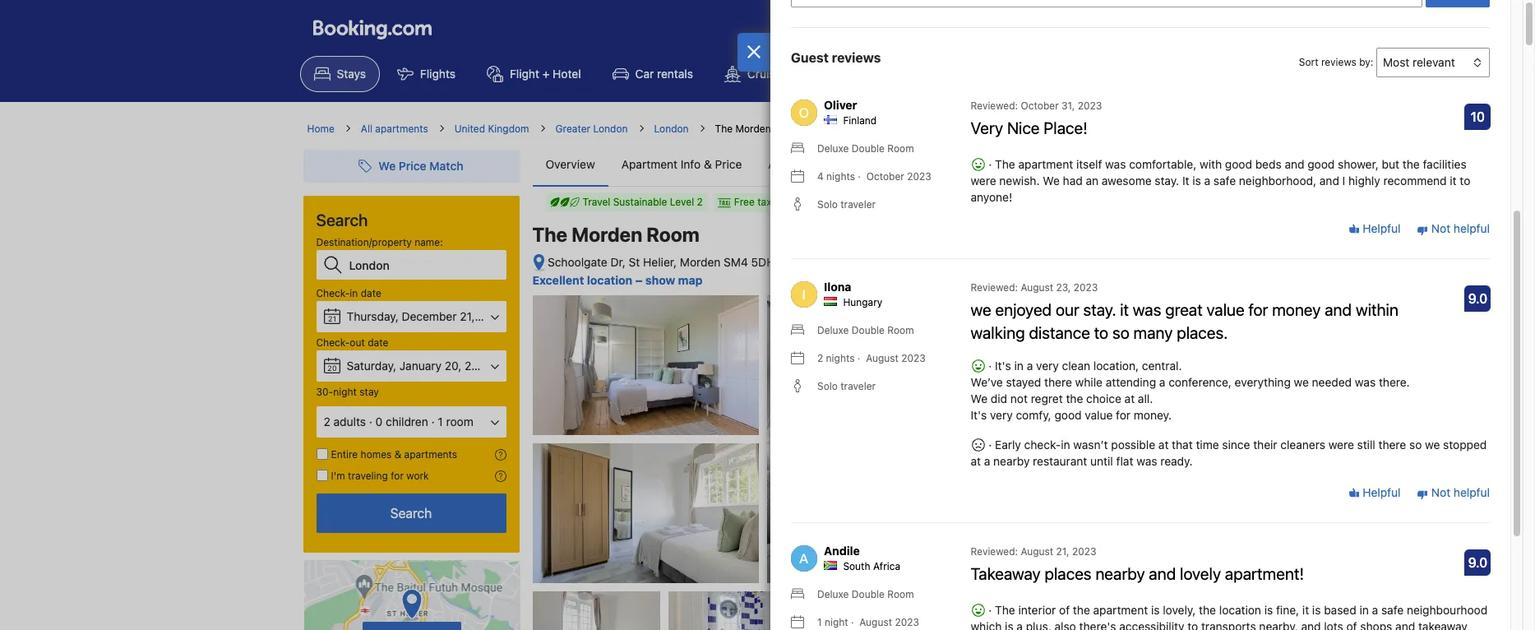 Task type: vqa. For each thing, say whether or not it's contained in the screenshot.
it to the right
yes



Task type: locate. For each thing, give the bounding box(es) containing it.
not helpful button for very nice place!
[[1418, 221, 1491, 237]]

1 vertical spatial stay.
[[1084, 300, 1117, 319]]

we for stayed
[[1295, 375, 1310, 389]]

in inside search 'section'
[[350, 287, 358, 299]]

reviews for sort reviews by:
[[1322, 56, 1357, 68]]

0 vertical spatial for
[[1249, 300, 1269, 319]]

it down facilities
[[1451, 174, 1457, 188]]

room for the morden room
[[647, 223, 700, 246]]

1 vertical spatial reviewed:
[[971, 281, 1019, 294]]

solo traveler for very nice place!
[[818, 198, 876, 211]]

apartments right all
[[375, 123, 428, 135]]

reviewed: up takeaway
[[971, 545, 1019, 558]]

list of reviews region
[[782, 77, 1501, 630]]

1 horizontal spatial at
[[1125, 392, 1135, 406]]

a inside the apartment itself was comfortable, with good beds and good shower, but the facilities were newish. we had an awesome stay. it is a safe neighborhood, and i highly recommend it to anyone!
[[1205, 174, 1211, 188]]

nearby
[[994, 454, 1030, 468], [1096, 564, 1146, 583]]

night inside list of reviews region
[[825, 616, 849, 629]]

2023 inside search 'section'
[[478, 309, 506, 323]]

not for we enjoyed our stay. it was great value for money and within walking distance to so many places.
[[1432, 486, 1451, 500]]

apartment up there's
[[1094, 603, 1149, 617]]

0 vertical spatial it
[[1451, 174, 1457, 188]]

0 horizontal spatial search
[[316, 211, 368, 230]]

0 horizontal spatial &
[[395, 448, 402, 461]]

that
[[1172, 438, 1193, 452]]

0 vertical spatial room
[[774, 123, 801, 135]]

1 horizontal spatial 1
[[818, 616, 822, 629]]

of up also
[[1060, 603, 1070, 617]]

2 9.0 from the top
[[1469, 555, 1488, 570]]

0 vertical spatial –
[[939, 255, 945, 269]]

safe up shops
[[1382, 603, 1404, 617]]

2 vertical spatial for
[[391, 470, 404, 482]]

thursday,
[[347, 309, 399, 323]]

the up newish.
[[995, 157, 1016, 171]]

the up which
[[995, 603, 1016, 617]]

0 horizontal spatial were
[[971, 174, 997, 188]]

apartments
[[375, 123, 428, 135], [404, 448, 457, 461]]

great
[[1166, 300, 1203, 319]]

helpful button down highly
[[1349, 221, 1401, 237]]

level
[[670, 196, 695, 208]]

for
[[1249, 300, 1269, 319], [1116, 408, 1131, 422], [391, 470, 404, 482]]

2 not from the top
[[1432, 486, 1451, 500]]

while
[[1076, 375, 1103, 389]]

None text field
[[791, 0, 1423, 7]]

location down dr,
[[587, 273, 633, 287]]

1 vertical spatial solo
[[818, 380, 838, 392]]

0 vertical spatial helpful button
[[1349, 221, 1401, 237]]

click to open map view image
[[533, 253, 545, 272]]

0 horizontal spatial october
[[867, 170, 905, 183]]

it right the fine,
[[1303, 603, 1310, 617]]

the inside the apartment itself was comfortable, with good beds and good shower, but the facilities were newish. we had an awesome stay. it is a safe neighborhood, and i highly recommend it to anyone!
[[995, 157, 1016, 171]]

good inside it's in a very clean location, central. we've stayed there while attending a conference, everything we needed was there. we did not regret the choice at all. it's very comfy, good value for money.
[[1055, 408, 1082, 422]]

st
[[629, 255, 640, 269]]

1 vertical spatial helpful
[[1360, 486, 1401, 500]]

there
[[1045, 375, 1073, 389], [1379, 438, 1407, 452]]

1 check- from the top
[[316, 287, 350, 299]]

night inside search 'section'
[[333, 386, 357, 398]]

greater london
[[556, 123, 628, 135]]

0 horizontal spatial 2
[[324, 415, 331, 429]]

1 vertical spatial it's
[[971, 408, 987, 422]]

morden up dr,
[[572, 223, 643, 246]]

for inside we enjoyed our stay. it was great value for money and within walking distance to so many places.
[[1249, 300, 1269, 319]]

1 night · august 2023
[[818, 616, 920, 629]]

21, inside search 'section'
[[460, 309, 475, 323]]

0 vertical spatial not helpful button
[[1418, 221, 1491, 237]]

we inside it's in a very clean location, central. we've stayed there while attending a conference, everything we needed was there. we did not regret the choice at all. it's very comfy, good value for money.
[[1295, 375, 1310, 389]]

list your property
[[945, 22, 1054, 37]]

there's
[[1080, 619, 1117, 630]]

check- up 21
[[316, 287, 350, 299]]

0 vertical spatial october
[[1021, 100, 1059, 112]]

was inside the apartment itself was comfortable, with good beds and good shower, but the facilities were newish. we had an awesome stay. it is a safe neighborhood, and i highly recommend it to anyone!
[[1106, 157, 1127, 171]]

to inside the interior of the apartment is lovely, the location is fine,  it is based in a safe neighbourhood which is a plus, also there's accessibility to transports nearby, and lots of shops and takeawa
[[1188, 619, 1199, 630]]

value
[[1207, 300, 1245, 319], [1085, 408, 1113, 422]]

2 horizontal spatial at
[[1159, 438, 1169, 452]]

& right info
[[704, 157, 712, 171]]

solo for we enjoyed our stay. it was great value for money and within walking distance to so many places.
[[818, 380, 838, 392]]

booking.com image
[[313, 20, 431, 39]]

was inside we enjoyed our stay. it was great value for money and within walking distance to so many places.
[[1133, 300, 1162, 319]]

of right lots
[[1347, 619, 1358, 630]]

stay. right our
[[1084, 300, 1117, 319]]

2 helpful from the top
[[1454, 486, 1491, 500]]

0 horizontal spatial morden
[[572, 223, 643, 246]]

2024
[[465, 359, 493, 373]]

in up 'thursday,'
[[350, 287, 358, 299]]

good right with
[[1226, 157, 1253, 171]]

0 vertical spatial not helpful
[[1429, 222, 1491, 236]]

amenities
[[769, 157, 821, 171]]

entire
[[331, 448, 358, 461]]

3 reviewed: from the top
[[971, 545, 1019, 558]]

2 helpful button from the top
[[1349, 485, 1401, 501]]

kingdom
[[488, 123, 529, 135], [888, 255, 935, 269]]

1 vertical spatial room
[[647, 223, 700, 246]]

1 vertical spatial so
[[1410, 438, 1423, 452]]

0 vertical spatial night
[[333, 386, 357, 398]]

1 horizontal spatial room
[[774, 123, 801, 135]]

0 vertical spatial united
[[455, 123, 485, 135]]

1 horizontal spatial were
[[1329, 438, 1355, 452]]

0 vertical spatial guest
[[791, 50, 829, 65]]

reviewed: up very
[[971, 100, 1019, 112]]

1 horizontal spatial guest
[[937, 157, 968, 171]]

value up places.
[[1207, 300, 1245, 319]]

1 vertical spatial it
[[1121, 300, 1129, 319]]

value inside it's in a very clean location, central. we've stayed there while attending a conference, everything we needed was there. we did not regret the choice at all. it's very comfy, good value for money.
[[1085, 408, 1113, 422]]

2 helpful from the top
[[1360, 486, 1401, 500]]

0 vertical spatial helpful
[[1360, 222, 1401, 236]]

nearby right places
[[1096, 564, 1146, 583]]

value down choice at the right of page
[[1085, 408, 1113, 422]]

name:
[[415, 236, 443, 248]]

united kingdom
[[455, 123, 529, 135]]

so inside we enjoyed our stay. it was great value for money and within walking distance to so many places.
[[1113, 323, 1130, 342]]

nights right 4
[[827, 170, 856, 183]]

0 horizontal spatial at
[[971, 454, 981, 468]]

1 vertical spatial not helpful
[[1429, 486, 1491, 500]]

traveler for very nice place!
[[841, 198, 876, 211]]

a
[[1205, 174, 1211, 188], [1027, 359, 1034, 373], [1160, 375, 1166, 389], [985, 454, 991, 468], [1373, 603, 1379, 617], [1017, 619, 1023, 630]]

1 vertical spatial apartments
[[404, 448, 457, 461]]

a inside early check-in wasn't possible at that time since their cleaners were still there so we stopped at a nearby restaurant until flat was ready.
[[985, 454, 991, 468]]

london left (uk) in the top right of the page
[[866, 123, 901, 135]]

0 vertical spatial not
[[1432, 222, 1451, 236]]

united
[[455, 123, 485, 135], [850, 255, 885, 269]]

0 horizontal spatial value
[[1085, 408, 1113, 422]]

we inside early check-in wasn't possible at that time since their cleaners were still there so we stopped at a nearby restaurant until flat was ready.
[[1426, 438, 1441, 452]]

nearby inside early check-in wasn't possible at that time since their cleaners were still there so we stopped at a nearby restaurant until flat was ready.
[[994, 454, 1030, 468]]

date right out
[[368, 336, 389, 349]]

1 vertical spatial we
[[971, 392, 988, 406]]

were down guest reviews (3)
[[971, 174, 997, 188]]

traveler down "2 nights · august 2023"
[[841, 380, 876, 392]]

helpful
[[1454, 222, 1491, 236], [1454, 486, 1491, 500]]

0 horizontal spatial of
[[1060, 603, 1070, 617]]

in for it's
[[1015, 359, 1024, 373]]

reviewed: august 23, 2023
[[971, 281, 1099, 294]]

1 horizontal spatial good
[[1226, 157, 1253, 171]]

it's down we've
[[971, 408, 987, 422]]

good left shower,
[[1308, 157, 1335, 171]]

place!
[[1044, 118, 1088, 137]]

0 vertical spatial nights
[[827, 170, 856, 183]]

it's up we've
[[995, 359, 1012, 373]]

0 vertical spatial 9.0
[[1469, 291, 1488, 306]]

1 vertical spatial date
[[368, 336, 389, 349]]

at inside it's in a very clean location, central. we've stayed there while attending a conference, everything we needed was there. we did not regret the choice at all. it's very comfy, good value for money.
[[1125, 392, 1135, 406]]

facilities
[[1424, 157, 1467, 171]]

is right it
[[1193, 174, 1202, 188]]

0 vertical spatial morden
[[736, 123, 771, 135]]

0 vertical spatial we
[[971, 300, 992, 319]]

we
[[1043, 174, 1060, 188], [971, 392, 988, 406]]

date up 'thursday,'
[[361, 287, 382, 299]]

we up walking
[[971, 300, 992, 319]]

scored 9.0 element for we enjoyed our stay. it was great value for money and within walking distance to so many places.
[[1465, 285, 1492, 312]]

not helpful for very nice place!
[[1429, 222, 1491, 236]]

0 vertical spatial nearby
[[994, 454, 1030, 468]]

there.
[[1380, 375, 1411, 389]]

traveler down 4 nights · october 2023
[[841, 198, 876, 211]]

very
[[1037, 359, 1059, 373], [990, 408, 1013, 422]]

night down 'south'
[[825, 616, 849, 629]]

1
[[438, 415, 443, 429], [818, 616, 822, 629]]

& inside search 'section'
[[395, 448, 402, 461]]

were inside early check-in wasn't possible at that time since their cleaners were still there so we stopped at a nearby restaurant until flat was ready.
[[1329, 438, 1355, 452]]

october
[[1021, 100, 1059, 112], [867, 170, 905, 183]]

0 horizontal spatial it
[[1121, 300, 1129, 319]]

0 horizontal spatial safe
[[1214, 174, 1237, 188]]

helpful for very nice place!
[[1454, 222, 1491, 236]]

1 horizontal spatial search
[[391, 506, 432, 521]]

the inside the apartment itself was comfortable, with good beds and good shower, but the facilities were newish. we had an awesome stay. it is a safe neighborhood, and i highly recommend it to anyone!
[[1403, 157, 1420, 171]]

1 vertical spatial safe
[[1382, 603, 1404, 617]]

2 inside button
[[324, 415, 331, 429]]

0 vertical spatial there
[[1045, 375, 1073, 389]]

so
[[1113, 323, 1130, 342], [1410, 438, 1423, 452]]

4
[[818, 170, 824, 183]]

reviewed: up the enjoyed
[[971, 281, 1019, 294]]

in inside the interior of the apartment is lovely, the location is fine,  it is based in a safe neighbourhood which is a plus, also there's accessibility to transports nearby, and lots of shops and takeawa
[[1360, 603, 1370, 617]]

1 vertical spatial &
[[395, 448, 402, 461]]

·
[[986, 157, 995, 171], [858, 170, 861, 183], [858, 352, 861, 364], [986, 359, 995, 373], [369, 415, 372, 429], [432, 415, 435, 429], [986, 438, 995, 452], [986, 603, 995, 617], [851, 616, 854, 629]]

1 horizontal spatial reviews
[[971, 157, 1012, 171]]

flight
[[510, 67, 540, 81]]

not down 'recommend'
[[1432, 222, 1451, 236]]

1 not helpful button from the top
[[1418, 221, 1491, 237]]

2 horizontal spatial london
[[866, 123, 901, 135]]

apartment up newish.
[[1019, 157, 1074, 171]]

since
[[1223, 438, 1251, 452]]

2 reviewed: from the top
[[971, 281, 1019, 294]]

helpful for we enjoyed our stay. it was great value for money and within walking distance to so many places.
[[1454, 486, 1491, 500]]

1 horizontal spatial we
[[1295, 375, 1310, 389]]

in
[[1179, 22, 1188, 36], [350, 287, 358, 299], [1015, 359, 1024, 373], [1061, 438, 1071, 452], [1360, 603, 1370, 617]]

1 vertical spatial traveler
[[841, 380, 876, 392]]

1 horizontal spatial night
[[825, 616, 849, 629]]

2 vertical spatial to
[[1188, 619, 1199, 630]]

itself
[[1077, 157, 1103, 171]]

very
[[971, 118, 1004, 137]]

for left money
[[1249, 300, 1269, 319]]

1 traveler from the top
[[841, 198, 876, 211]]

traveler for we enjoyed our stay. it was great value for money and within walking distance to so many places.
[[841, 380, 876, 392]]

we left had
[[1043, 174, 1060, 188]]

+
[[543, 67, 550, 81]]

1 scored 9.0 element from the top
[[1465, 285, 1492, 312]]

is
[[1193, 174, 1202, 188], [1152, 603, 1160, 617], [1265, 603, 1274, 617], [1313, 603, 1322, 617], [1005, 619, 1014, 630]]

very left clean
[[1037, 359, 1059, 373]]

0 horizontal spatial we
[[971, 300, 992, 319]]

check-
[[316, 287, 350, 299], [316, 336, 350, 349]]

0 vertical spatial date
[[361, 287, 382, 299]]

1 not from the top
[[1432, 222, 1451, 236]]

so left many
[[1113, 323, 1130, 342]]

guest reviews
[[791, 50, 881, 65]]

helpful for we enjoyed our stay. it was great value for money and within walking distance to so many places.
[[1360, 486, 1401, 500]]

morden
[[736, 123, 771, 135], [572, 223, 643, 246], [680, 255, 721, 269]]

guest reviews (3)
[[937, 157, 1031, 171]]

nearby,
[[1260, 619, 1299, 630]]

1 horizontal spatial it
[[1303, 603, 1310, 617]]

london right the greater
[[593, 123, 628, 135]]

1 not helpful from the top
[[1429, 222, 1491, 236]]

based
[[1325, 603, 1357, 617]]

distance
[[1029, 323, 1091, 342]]

the up price
[[715, 123, 733, 135]]

not helpful button down 'recommend'
[[1418, 221, 1491, 237]]

1 vertical spatial location
[[1220, 603, 1262, 617]]

check- down 21
[[316, 336, 350, 349]]

2 check- from the top
[[316, 336, 350, 349]]

1 9.0 from the top
[[1469, 291, 1488, 306]]

was left there.
[[1356, 375, 1376, 389]]

helpful down facilities
[[1454, 222, 1491, 236]]

safe inside the interior of the apartment is lovely, the location is fine,  it is based in a safe neighbourhood which is a plus, also there's accessibility to transports nearby, and lots of shops and takeawa
[[1382, 603, 1404, 617]]

solo down "2 nights · august 2023"
[[818, 380, 838, 392]]

0 horizontal spatial –
[[636, 273, 643, 287]]

we've
[[971, 375, 1003, 389]]

0 horizontal spatial kingdom
[[488, 123, 529, 135]]

in for check-
[[350, 287, 358, 299]]

1 solo from the top
[[818, 198, 838, 211]]

0 horizontal spatial there
[[1045, 375, 1073, 389]]

reviewed: for takeaway
[[971, 545, 1019, 558]]

2 scored 9.0 element from the top
[[1465, 550, 1492, 576]]

room up helier,
[[647, 223, 700, 246]]

good down regret
[[1055, 408, 1082, 422]]

1 solo traveler from the top
[[818, 198, 876, 211]]

all
[[361, 123, 373, 135]]

highly
[[1349, 174, 1381, 188]]

reviewed: for very
[[971, 100, 1019, 112]]

1 horizontal spatial nearby
[[1096, 564, 1146, 583]]

very down did
[[990, 408, 1013, 422]]

0 vertical spatial reviewed:
[[971, 100, 1019, 112]]

2 not helpful button from the top
[[1418, 485, 1491, 501]]

the inside the interior of the apartment is lovely, the location is fine,  it is based in a safe neighbourhood which is a plus, also there's accessibility to transports nearby, and lots of shops and takeawa
[[995, 603, 1016, 617]]

1 vertical spatial 2
[[818, 352, 824, 364]]

21, right the december
[[460, 309, 475, 323]]

1 horizontal spatial of
[[1347, 619, 1358, 630]]

house
[[847, 157, 881, 171]]

the up 'recommend'
[[1403, 157, 1420, 171]]

not helpful button
[[1418, 221, 1491, 237], [1418, 485, 1491, 501]]

1 london from the left
[[593, 123, 628, 135]]

10
[[1471, 109, 1486, 124]]

night for 1
[[825, 616, 849, 629]]

with
[[1200, 157, 1223, 171]]

united up ilona
[[850, 255, 885, 269]]

1 vertical spatial kingdom
[[888, 255, 935, 269]]

1 vertical spatial to
[[1095, 323, 1109, 342]]

2 solo from the top
[[818, 380, 838, 392]]

newish.
[[1000, 174, 1040, 188]]

august down hungary
[[866, 352, 899, 364]]

excellent location – show map button
[[533, 273, 703, 287]]

1 horizontal spatial we
[[1043, 174, 1060, 188]]

safe down with
[[1214, 174, 1237, 188]]

car rentals
[[636, 67, 693, 81]]

location up transports
[[1220, 603, 1262, 617]]

andile
[[824, 544, 860, 558]]

and inside we enjoyed our stay. it was great value for money and within walking distance to so many places.
[[1325, 300, 1353, 319]]

an
[[1086, 174, 1099, 188]]

united inside schoolgate dr, st helier, morden sm4 5dh, uk, london, united kingdom – excellent location – show map
[[850, 255, 885, 269]]

1 horizontal spatial kingdom
[[888, 255, 935, 269]]

scored 9.0 element
[[1465, 285, 1492, 312], [1465, 550, 1492, 576]]

0 horizontal spatial guest
[[791, 50, 829, 65]]

2 solo traveler from the top
[[818, 380, 876, 392]]

still
[[1358, 438, 1376, 452]]

2 vertical spatial morden
[[680, 255, 721, 269]]

reviewed:
[[971, 100, 1019, 112], [971, 281, 1019, 294], [971, 545, 1019, 558]]

2 horizontal spatial for
[[1249, 300, 1269, 319]]

2 not helpful from the top
[[1429, 486, 1491, 500]]

children
[[386, 415, 428, 429]]

travel sustainable level 2
[[583, 196, 703, 208]]

conference,
[[1169, 375, 1232, 389]]

apartment inside the interior of the apartment is lovely, the location is fine,  it is based in a safe neighbourhood which is a plus, also there's accessibility to transports nearby, and lots of shops and takeawa
[[1094, 603, 1149, 617]]

in up shops
[[1360, 603, 1370, 617]]

2 vertical spatial it
[[1303, 603, 1310, 617]]

helpful down still
[[1360, 486, 1401, 500]]

21, for december
[[460, 309, 475, 323]]

0 vertical spatial solo traveler
[[818, 198, 876, 211]]

helpful down stopped
[[1454, 486, 1491, 500]]

helier,
[[643, 255, 677, 269]]

0 vertical spatial search
[[316, 211, 368, 230]]

1 horizontal spatial for
[[1116, 408, 1131, 422]]

1 helpful button from the top
[[1349, 221, 1401, 237]]

money.
[[1134, 408, 1172, 422]]

1 horizontal spatial &
[[704, 157, 712, 171]]

0 vertical spatial 1
[[438, 415, 443, 429]]

0 vertical spatial helpful
[[1454, 222, 1491, 236]]

room
[[774, 123, 801, 135], [647, 223, 700, 246]]

0 horizontal spatial stay.
[[1084, 300, 1117, 319]]

1 horizontal spatial october
[[1021, 100, 1059, 112]]

room for the morden room (apartment), london (uk) deals
[[774, 123, 801, 135]]

1 reviewed: from the top
[[971, 100, 1019, 112]]

2 inside list of reviews region
[[818, 352, 824, 364]]

was inside early check-in wasn't possible at that time since their cleaners were still there so we stopped at a nearby restaurant until flat was ready.
[[1137, 454, 1158, 468]]

nice
[[1008, 118, 1040, 137]]

1 vertical spatial there
[[1379, 438, 1407, 452]]

guest for guest reviews
[[791, 50, 829, 65]]

places
[[1045, 564, 1092, 583]]

morden up price
[[736, 123, 771, 135]]

solo down 4
[[818, 198, 838, 211]]

at
[[1125, 392, 1135, 406], [1159, 438, 1169, 452], [971, 454, 981, 468]]

apartment inside the apartment itself was comfortable, with good beds and good shower, but the facilities were newish. we had an awesome stay. it is a safe neighborhood, and i highly recommend it to anyone!
[[1019, 157, 1074, 171]]

to down lovely,
[[1188, 619, 1199, 630]]

was down possible
[[1137, 454, 1158, 468]]

london up apartment info & price
[[654, 123, 689, 135]]

united down the flights
[[455, 123, 485, 135]]

excellent
[[533, 273, 584, 287]]

comfortable,
[[1130, 157, 1197, 171]]

for left work
[[391, 470, 404, 482]]

deals
[[927, 123, 953, 135]]

nights down hungary
[[826, 352, 855, 364]]

i'm traveling for work
[[331, 470, 429, 482]]

1 horizontal spatial –
[[939, 255, 945, 269]]

search section
[[297, 137, 526, 630]]

1 vertical spatial were
[[1329, 438, 1355, 452]]

1 vertical spatial 1
[[818, 616, 822, 629]]

for down choice at the right of page
[[1116, 408, 1131, 422]]

there up regret
[[1045, 375, 1073, 389]]

were inside the apartment itself was comfortable, with good beds and good shower, but the facilities were newish. we had an awesome stay. it is a safe neighborhood, and i highly recommend it to anyone!
[[971, 174, 997, 188]]

1 vertical spatial for
[[1116, 408, 1131, 422]]

21, inside list of reviews region
[[1057, 545, 1070, 558]]

available
[[777, 196, 818, 208]]

2 horizontal spatial morden
[[736, 123, 771, 135]]

1 helpful from the top
[[1454, 222, 1491, 236]]

reviews left the by:
[[1322, 56, 1357, 68]]

in right sign
[[1179, 22, 1188, 36]]

the down while
[[1067, 392, 1084, 406]]

dr,
[[611, 255, 626, 269]]

0 vertical spatial were
[[971, 174, 997, 188]]

not helpful down 'recommend'
[[1429, 222, 1491, 236]]

to down facilities
[[1461, 174, 1471, 188]]

in inside it's in a very clean location, central. we've stayed there while attending a conference, everything we needed was there. we did not regret the choice at all. it's very comfy, good value for money.
[[1015, 359, 1024, 373]]

not down stopped
[[1432, 486, 1451, 500]]

night left stay
[[333, 386, 357, 398]]

1 helpful from the top
[[1360, 222, 1401, 236]]

destination/property name:
[[316, 236, 443, 248]]

anyone!
[[971, 190, 1013, 204]]

to inside the apartment itself was comfortable, with good beds and good shower, but the facilities were newish. we had an awesome stay. it is a safe neighborhood, and i highly recommend it to anyone!
[[1461, 174, 1471, 188]]

location
[[587, 273, 633, 287], [1220, 603, 1262, 617]]

0 vertical spatial so
[[1113, 323, 1130, 342]]

stay. inside the apartment itself was comfortable, with good beds and good shower, but the facilities were newish. we had an awesome stay. it is a safe neighborhood, and i highly recommend it to anyone!
[[1155, 174, 1180, 188]]

reviews up oliver
[[832, 50, 881, 65]]

in up 'restaurant'
[[1061, 438, 1071, 452]]

the up click to open map view image
[[533, 223, 568, 246]]

reviewed: october 31, 2023
[[971, 100, 1103, 112]]

we left needed
[[1295, 375, 1310, 389]]

not helpful down stopped
[[1429, 486, 1491, 500]]

stay. inside we enjoyed our stay. it was great value for money and within walking distance to so many places.
[[1084, 300, 1117, 319]]

so inside early check-in wasn't possible at that time since their cleaners were still there so we stopped at a nearby restaurant until flat was ready.
[[1410, 438, 1423, 452]]

and left i at the top
[[1320, 174, 1340, 188]]

stays link
[[300, 56, 380, 92]]

list your property link
[[935, 10, 1064, 49]]

not helpful button for we enjoyed our stay. it was great value for money and within walking distance to so many places.
[[1418, 485, 1491, 501]]

not for very nice place!
[[1432, 222, 1451, 236]]

free
[[735, 196, 755, 208]]

1 inside list of reviews region
[[818, 616, 822, 629]]

21, for august
[[1057, 545, 1070, 558]]

2 traveler from the top
[[841, 380, 876, 392]]

1 vertical spatial scored 9.0 element
[[1465, 550, 1492, 576]]



Task type: describe. For each thing, give the bounding box(es) containing it.
stays
[[337, 67, 366, 81]]

flights link
[[383, 56, 470, 92]]

morden for the morden room (apartment), london (uk) deals
[[736, 123, 771, 135]]

early
[[995, 438, 1022, 452]]

reviewed: august 21, 2023
[[971, 545, 1097, 558]]

choice
[[1087, 392, 1122, 406]]

· left (3)
[[986, 157, 995, 171]]

the inside it's in a very clean location, central. we've stayed there while attending a conference, everything we needed was there. we did not regret the choice at all. it's very comfy, good value for money.
[[1067, 392, 1084, 406]]

it inside the apartment itself was comfortable, with good beds and good shower, but the facilities were newish. we had an awesome stay. it is a safe neighborhood, and i highly recommend it to anyone!
[[1451, 174, 1457, 188]]

restaurant
[[1033, 454, 1088, 468]]

we for since
[[1426, 438, 1441, 452]]

2 horizontal spatial good
[[1308, 157, 1335, 171]]

south
[[844, 560, 871, 573]]

the for the apartment itself was comfortable, with good beds and good shower, but the facilities were newish. we had an awesome stay. it is a safe neighborhood, and i highly recommend it to anyone!
[[995, 157, 1016, 171]]

sign
[[1152, 22, 1176, 36]]

helpful button for we enjoyed our stay. it was great value for money and within walking distance to so many places.
[[1349, 485, 1401, 501]]

flight + hotel link
[[473, 56, 595, 92]]

scored 10 element
[[1465, 104, 1492, 130]]

london,
[[804, 255, 847, 269]]

we inside it's in a very clean location, central. we've stayed there while attending a conference, everything we needed was there. we did not regret the choice at all. it's very comfy, good value for money.
[[971, 392, 988, 406]]

all.
[[1138, 392, 1154, 406]]

it inside the interior of the apartment is lovely, the location is fine,  it is based in a safe neighbourhood which is a plus, also there's accessibility to transports nearby, and lots of shops and takeawa
[[1303, 603, 1310, 617]]

1 vertical spatial at
[[1159, 438, 1169, 452]]

0 vertical spatial kingdom
[[488, 123, 529, 135]]

august down the south africa
[[860, 616, 893, 629]]

search button
[[316, 494, 506, 533]]

1 vertical spatial very
[[990, 408, 1013, 422]]

solo for very nice place!
[[818, 198, 838, 211]]

room
[[446, 415, 474, 429]]

1 inside 2 adults · 0 children · 1 room button
[[438, 415, 443, 429]]

1 vertical spatial –
[[636, 273, 643, 287]]

the interior of the apartment is lovely, the location is fine,  it is based in a safe neighbourhood which is a plus, also there's accessibility to transports nearby, and lots of shops and takeawa
[[971, 603, 1488, 630]]

check-
[[1025, 438, 1061, 452]]

reviews for guest reviews (3)
[[971, 157, 1012, 171]]

entire homes & apartments
[[331, 448, 457, 461]]

check- for out
[[316, 336, 350, 349]]

solo traveler for we enjoyed our stay. it was great value for money and within walking distance to so many places.
[[818, 380, 876, 392]]

was inside it's in a very clean location, central. we've stayed there while attending a conference, everything we needed was there. we did not regret the choice at all. it's very comfy, good value for money.
[[1356, 375, 1376, 389]]

night for 30-
[[333, 386, 357, 398]]

overview
[[546, 157, 595, 171]]

info
[[681, 157, 701, 171]]

2 for 2 adults · 0 children · 1 room
[[324, 415, 331, 429]]

for inside it's in a very clean location, central. we've stayed there while attending a conference, everything we needed was there. we did not regret the choice at all. it's very comfy, good value for money.
[[1116, 408, 1131, 422]]

check-out date
[[316, 336, 389, 349]]

flights
[[420, 67, 456, 81]]

lovely,
[[1163, 603, 1196, 617]]

did
[[991, 392, 1008, 406]]

9.0 for we enjoyed our stay. it was great value for money and within walking distance to so many places.
[[1469, 291, 1488, 306]]

cruises
[[748, 67, 788, 81]]

location inside the interior of the apartment is lovely, the location is fine,  it is based in a safe neighbourhood which is a plus, also there's accessibility to transports nearby, and lots of shops and takeawa
[[1220, 603, 1262, 617]]

is inside the apartment itself was comfortable, with good beds and good shower, but the facilities were newish. we had an awesome stay. it is a safe neighborhood, and i highly recommend it to anyone!
[[1193, 174, 1202, 188]]

date for check-out date
[[368, 336, 389, 349]]

there inside it's in a very clean location, central. we've stayed there while attending a conference, everything we needed was there. we did not regret the choice at all. it's very comfy, good value for money.
[[1045, 375, 1073, 389]]

and up neighborhood,
[[1285, 157, 1305, 171]]

early check-in wasn't possible at that time since their cleaners were still there so we stopped at a nearby restaurant until flat was ready.
[[971, 438, 1488, 468]]

kingdom inside schoolgate dr, st helier, morden sm4 5dh, uk, london, united kingdom – excellent location – show map
[[888, 255, 935, 269]]

20
[[328, 364, 337, 373]]

the morden room
[[533, 223, 700, 246]]

· up which
[[986, 603, 995, 617]]

is up nearby,
[[1265, 603, 1274, 617]]

i
[[1343, 174, 1346, 188]]

morden for the morden room
[[572, 223, 643, 246]]

very nice place!
[[971, 118, 1088, 137]]

23,
[[1057, 281, 1071, 294]]

date for check-in date
[[361, 287, 382, 299]]

work
[[407, 470, 429, 482]]

is up accessibility
[[1152, 603, 1160, 617]]

morden inside schoolgate dr, st helier, morden sm4 5dh, uk, london, united kingdom – excellent location – show map
[[680, 255, 721, 269]]

interior
[[1019, 603, 1057, 617]]

1 vertical spatial of
[[1347, 619, 1358, 630]]

· up we've
[[986, 359, 995, 373]]

2 for 2 nights · august 2023
[[818, 352, 824, 364]]

needed
[[1313, 375, 1353, 389]]

is right which
[[1005, 619, 1014, 630]]

many
[[1134, 323, 1173, 342]]

the up there's
[[1074, 603, 1091, 617]]

it inside we enjoyed our stay. it was great value for money and within walking distance to so many places.
[[1121, 300, 1129, 319]]

21
[[328, 314, 336, 323]]

· right children
[[432, 415, 435, 429]]

(apartment),
[[804, 123, 863, 135]]

clean
[[1063, 359, 1091, 373]]

9.0 for takeaway places nearby and lovely apartment!
[[1469, 555, 1488, 570]]

greater london link
[[556, 122, 628, 137]]

apartment!
[[1226, 564, 1305, 583]]

december
[[402, 309, 457, 323]]

cleaners
[[1281, 438, 1326, 452]]

1 horizontal spatial 2
[[697, 196, 703, 208]]

it's in a very clean location, central. we've stayed there while attending a conference, everything we needed was there. we did not regret the choice at all. it's very comfy, good value for money.
[[971, 359, 1411, 422]]

guest for guest reviews (3)
[[937, 157, 968, 171]]

and left lovely
[[1150, 564, 1177, 583]]

neighbourhood
[[1408, 603, 1488, 617]]

accessibility
[[1120, 619, 1185, 630]]

we enjoyed our stay. it was great value for money and within walking distance to so many places.
[[971, 300, 1399, 342]]

· left the 0
[[369, 415, 372, 429]]

cruises link
[[711, 56, 802, 92]]

0 vertical spatial of
[[1060, 603, 1070, 617]]

but
[[1383, 157, 1400, 171]]

close image
[[747, 45, 762, 58]]

0 vertical spatial it's
[[995, 359, 1012, 373]]

helpful button for very nice place!
[[1349, 221, 1401, 237]]

august up places
[[1021, 545, 1054, 558]]

not helpful for we enjoyed our stay. it was great value for money and within walking distance to so many places.
[[1429, 486, 1491, 500]]

car
[[636, 67, 654, 81]]

1 horizontal spatial very
[[1037, 359, 1059, 373]]

schoolgate
[[548, 255, 608, 269]]

register
[[1080, 22, 1125, 36]]

not
[[1011, 392, 1028, 406]]

we inside the apartment itself was comfortable, with good beds and good shower, but the facilities were newish. we had an awesome stay. it is a safe neighborhood, and i highly recommend it to anyone!
[[1043, 174, 1060, 188]]

homes
[[361, 448, 392, 461]]

we inside we enjoyed our stay. it was great value for money and within walking distance to so many places.
[[971, 300, 992, 319]]

plus,
[[1026, 619, 1052, 630]]

hotel
[[553, 67, 581, 81]]

safe inside the apartment itself was comfortable, with good beds and good shower, but the facilities were newish. we had an awesome stay. it is a safe neighborhood, and i highly recommend it to anyone!
[[1214, 174, 1237, 188]]

destination/property
[[316, 236, 412, 248]]

5dh,
[[752, 255, 779, 269]]

saturday, january 20, 2024
[[347, 359, 493, 373]]

transports
[[1202, 619, 1257, 630]]

nights for very nice place!
[[827, 170, 856, 183]]

south africa
[[844, 560, 901, 573]]

had
[[1063, 174, 1083, 188]]

sign in link
[[1142, 15, 1198, 44]]

nights for we enjoyed our stay. it was great value for money and within walking distance to so many places.
[[826, 352, 855, 364]]

· down 'south'
[[851, 616, 854, 629]]

& for price
[[704, 157, 712, 171]]

awesome
[[1102, 174, 1152, 188]]

taxi
[[758, 196, 774, 208]]

africa
[[874, 560, 901, 573]]

helpful for very nice place!
[[1360, 222, 1401, 236]]

out
[[350, 336, 365, 349]]

check-in date
[[316, 287, 382, 299]]

0 horizontal spatial it's
[[971, 408, 987, 422]]

shops
[[1361, 619, 1393, 630]]

the for the morden room (apartment), london (uk) deals
[[715, 123, 733, 135]]

3 london from the left
[[866, 123, 901, 135]]

sort reviews by:
[[1300, 56, 1374, 68]]

august up the enjoyed
[[1021, 281, 1054, 294]]

time
[[1197, 438, 1220, 452]]

for inside search 'section'
[[391, 470, 404, 482]]

within
[[1356, 300, 1399, 319]]

to inside we enjoyed our stay. it was great value for money and within walking distance to so many places.
[[1095, 323, 1109, 342]]

search inside button
[[391, 506, 432, 521]]

free taxi available
[[735, 196, 818, 208]]

reviewed: for we
[[971, 281, 1019, 294]]

greater
[[556, 123, 591, 135]]

stay
[[360, 386, 379, 398]]

is left based
[[1313, 603, 1322, 617]]

reviews for guest reviews
[[832, 50, 881, 65]]

0 vertical spatial apartments
[[375, 123, 428, 135]]

walking
[[971, 323, 1025, 342]]

takeaway
[[971, 564, 1041, 583]]

1 vertical spatial nearby
[[1096, 564, 1146, 583]]

the for the morden room
[[533, 223, 568, 246]]

rules
[[885, 157, 911, 171]]

location inside schoolgate dr, st helier, morden sm4 5dh, uk, london, united kingdom – excellent location – show map
[[587, 273, 633, 287]]

united kingdom link
[[455, 122, 529, 137]]

the up transports
[[1200, 603, 1217, 617]]

apartments inside search 'section'
[[404, 448, 457, 461]]

1 vertical spatial october
[[867, 170, 905, 183]]

value inside we enjoyed our stay. it was great value for money and within walking distance to so many places.
[[1207, 300, 1245, 319]]

their
[[1254, 438, 1278, 452]]

check- for in
[[316, 287, 350, 299]]

hungary
[[844, 296, 883, 308]]

property
[[1001, 22, 1054, 37]]

2 london from the left
[[654, 123, 689, 135]]

overview link
[[533, 143, 609, 186]]

& for apartments
[[395, 448, 402, 461]]

the for the interior of the apartment is lovely, the location is fine,  it is based in a safe neighbourhood which is a plus, also there's accessibility to transports nearby, and lots of shops and takeawa
[[995, 603, 1016, 617]]

in inside early check-in wasn't possible at that time since their cleaners were still there so we stopped at a nearby restaurant until flat was ready.
[[1061, 438, 1071, 452]]

until
[[1091, 454, 1114, 468]]

and left lots
[[1302, 619, 1322, 630]]

· down hungary
[[858, 352, 861, 364]]

enjoyed
[[996, 300, 1052, 319]]

· right 4
[[858, 170, 861, 183]]

· down did
[[986, 438, 995, 452]]

there inside early check-in wasn't possible at that time since their cleaners were still there so we stopped at a nearby restaurant until flat was ready.
[[1379, 438, 1407, 452]]

all apartments link
[[361, 122, 428, 137]]

in for sign
[[1179, 22, 1188, 36]]

30-
[[316, 386, 333, 398]]

stayed
[[1007, 375, 1042, 389]]

2 vertical spatial at
[[971, 454, 981, 468]]

scored 9.0 element for takeaway places nearby and lovely apartment!
[[1465, 550, 1492, 576]]

and right shops
[[1396, 619, 1416, 630]]

flight + hotel
[[510, 67, 581, 81]]



